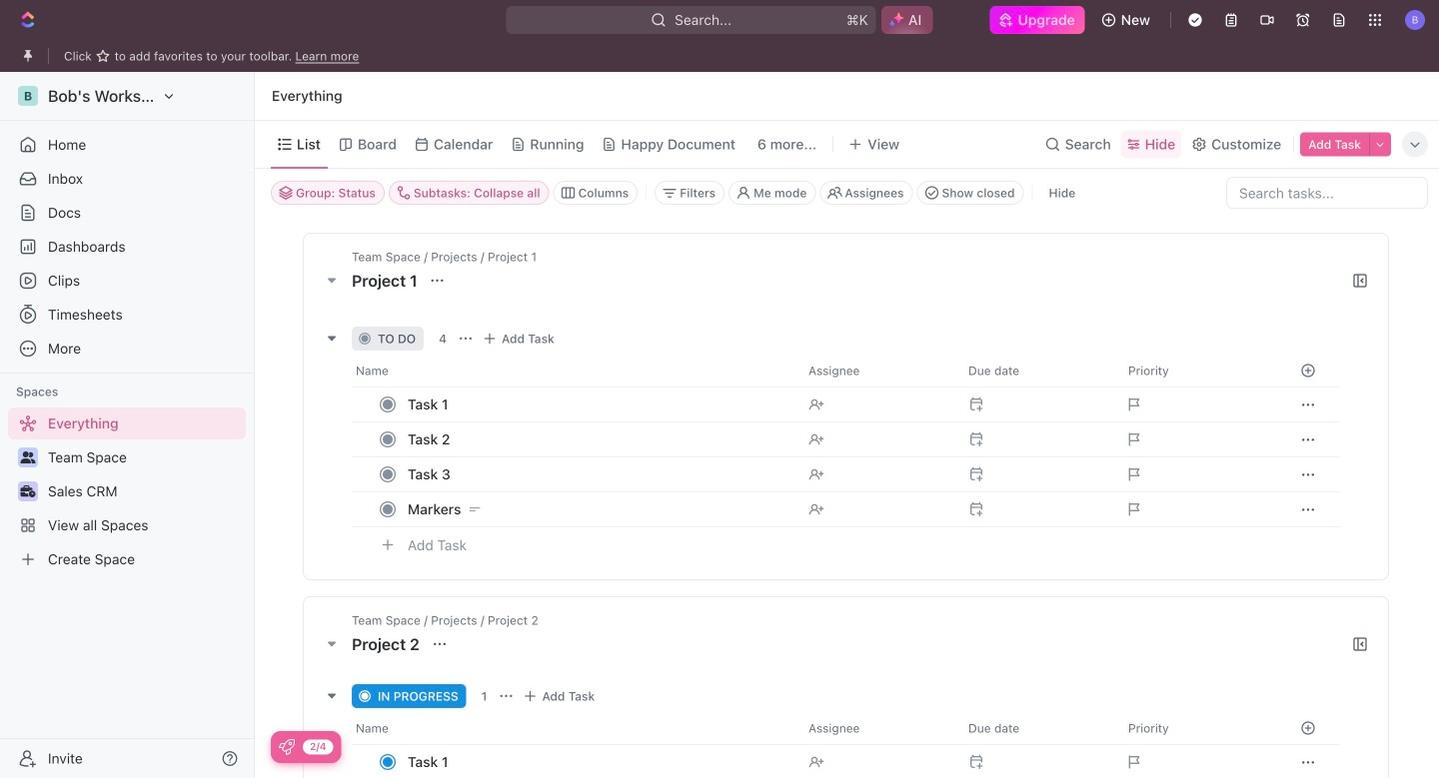 Task type: vqa. For each thing, say whether or not it's contained in the screenshot.
Field
no



Task type: describe. For each thing, give the bounding box(es) containing it.
tree inside sidebar navigation
[[8, 408, 246, 576]]

user group image
[[20, 452, 35, 464]]

bob's workspace, , element
[[18, 86, 38, 106]]

onboarding checklist button image
[[279, 740, 295, 756]]



Task type: locate. For each thing, give the bounding box(es) containing it.
Search tasks... text field
[[1228, 178, 1428, 208]]

tree
[[8, 408, 246, 576]]

onboarding checklist button element
[[279, 740, 295, 756]]

sidebar navigation
[[0, 72, 259, 779]]

business time image
[[20, 486, 35, 498]]



